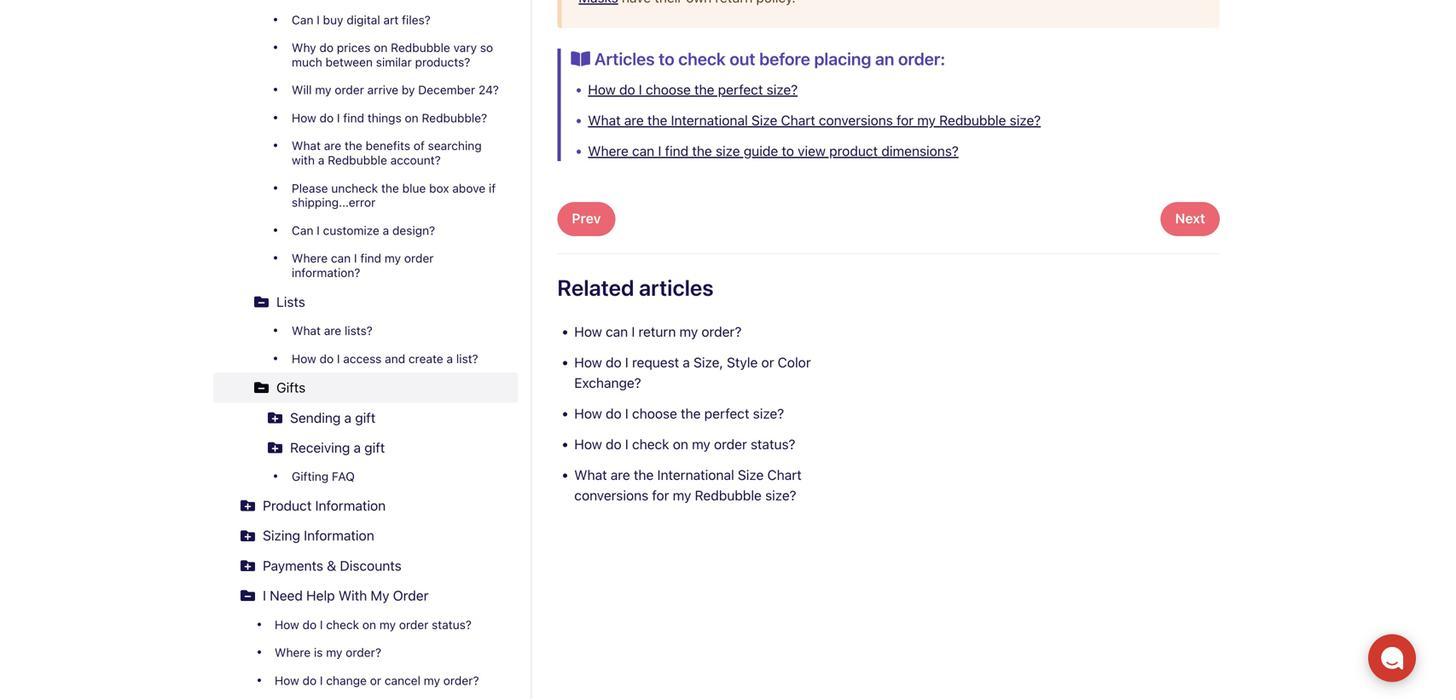 Task type: locate. For each thing, give the bounding box(es) containing it.
0 horizontal spatial check
[[326, 618, 359, 632]]

1 horizontal spatial can
[[606, 324, 628, 340]]

find
[[343, 111, 364, 125], [665, 143, 689, 159], [360, 251, 381, 265]]

check
[[678, 49, 726, 69], [632, 437, 669, 453], [326, 618, 359, 632]]

how do i find things on redbubble? link
[[241, 104, 518, 132]]

choose
[[646, 81, 691, 98], [632, 406, 677, 422]]

where up prev
[[588, 143, 629, 159]]

find left things
[[343, 111, 364, 125]]

2 vertical spatial find
[[360, 251, 381, 265]]

digital
[[347, 13, 380, 27]]

can for can i customize a design?
[[292, 223, 313, 238]]

0 vertical spatial size
[[751, 112, 777, 128]]

order? up the size,
[[702, 324, 742, 340]]

gift inside 'link'
[[355, 410, 376, 426]]

prices
[[337, 41, 371, 55]]

to left view
[[782, 143, 794, 159]]

check for topmost how do i check on my order status? link
[[632, 437, 669, 453]]

0 vertical spatial conversions
[[819, 112, 893, 128]]

can up why
[[292, 13, 313, 27]]

a left the size,
[[683, 355, 690, 371]]

information for product information
[[315, 498, 386, 514]]

order? up how do i change or cancel my order? link
[[346, 646, 381, 660]]

view
[[798, 143, 826, 159]]

1 vertical spatial where
[[292, 251, 328, 265]]

where
[[588, 143, 629, 159], [292, 251, 328, 265], [275, 646, 311, 660]]

gift
[[355, 410, 376, 426], [364, 440, 385, 456]]

size for the bottommost what are the international size chart conversions for my redbubble size? 'link'
[[738, 467, 764, 483]]

how do i choose the perfect size? down the how do i request a size, style or color exchange?
[[574, 406, 784, 422]]

1 vertical spatial how do i check on my order status? link
[[213, 611, 518, 639]]

0 vertical spatial gift
[[355, 410, 376, 426]]

how do i check on my order status? up where is my order? link
[[275, 618, 472, 632]]

things
[[367, 111, 402, 125]]

how do i access and create a list? link
[[241, 345, 518, 373]]

&
[[327, 558, 336, 574]]

0 horizontal spatial can
[[331, 251, 351, 265]]

where left is
[[275, 646, 311, 660]]

1 vertical spatial size
[[738, 467, 764, 483]]

a right with
[[318, 153, 324, 167]]

1 horizontal spatial order?
[[443, 674, 479, 688]]

redbubble inside "what are the benefits of searching with a redbubble account?"
[[328, 153, 387, 167]]

faq
[[332, 470, 355, 484]]

on right things
[[405, 111, 419, 125]]

payments & discounts
[[263, 558, 402, 574]]

1 vertical spatial how do i check on my order status?
[[275, 618, 472, 632]]

size for top what are the international size chart conversions for my redbubble size? 'link'
[[751, 112, 777, 128]]

on up similar
[[374, 41, 388, 55]]

where for where can i find my order information?
[[292, 251, 328, 265]]

i need help with my order link
[[213, 581, 518, 611]]

0 vertical spatial to
[[659, 49, 675, 69]]

on inside "link"
[[405, 111, 419, 125]]

will my order arrive by december 24? link
[[241, 76, 518, 104]]

2 vertical spatial where
[[275, 646, 311, 660]]

for inside 'link'
[[652, 488, 669, 504]]

how do i request a size, style or color exchange? link
[[574, 355, 811, 391]]

my inside how do i check on my order status? link
[[379, 618, 396, 632]]

of
[[414, 139, 425, 153]]

0 horizontal spatial conversions
[[574, 488, 649, 504]]

what for what are the benefits of searching with a redbubble account? link
[[292, 139, 321, 153]]

benefits
[[366, 139, 410, 153]]

or left cancel
[[370, 674, 381, 688]]

how do i access and create a list?
[[292, 352, 478, 366]]

check down exchange? at the bottom of the page
[[632, 437, 669, 453]]

how do i choose the perfect size? link down the how do i request a size, style or color exchange?
[[574, 406, 784, 422]]

dimensions?
[[882, 143, 959, 159]]

do inside why do prices on redbubble vary so much between similar products?
[[319, 41, 334, 55]]

2 horizontal spatial can
[[632, 143, 654, 159]]

size
[[751, 112, 777, 128], [738, 467, 764, 483]]

1 vertical spatial international
[[657, 467, 734, 483]]

where can i find the size guide to view product dimensions?
[[588, 143, 959, 159]]

information for sizing information
[[304, 528, 374, 544]]

check left out
[[678, 49, 726, 69]]

perfect down the how do i request a size, style or color exchange?
[[704, 406, 749, 422]]

0 horizontal spatial order?
[[346, 646, 381, 660]]

i inside "link"
[[337, 111, 340, 125]]

do for how do i find things on redbubble? "link"
[[320, 111, 334, 125]]

0 vertical spatial can
[[292, 13, 313, 27]]

do for how do i change or cancel my order? link
[[302, 674, 317, 688]]

1 horizontal spatial for
[[897, 112, 914, 128]]

what are the international size chart conversions for my redbubble size? link
[[588, 112, 1041, 128], [574, 467, 802, 504]]

or right the style
[[761, 355, 774, 371]]

do for topmost how do i check on my order status? link
[[606, 437, 622, 453]]

are inside "what are the benefits of searching with a redbubble account?"
[[324, 139, 341, 153]]

1 horizontal spatial status?
[[751, 437, 795, 453]]

need
[[270, 588, 303, 604]]

the inside please uncheck the blue box above if shipping...error
[[381, 181, 399, 195]]

what for what are lists? link
[[292, 324, 321, 338]]

can
[[632, 143, 654, 159], [331, 251, 351, 265], [606, 324, 628, 340]]

1 vertical spatial to
[[782, 143, 794, 159]]

i
[[317, 13, 320, 27], [639, 81, 642, 98], [337, 111, 340, 125], [658, 143, 661, 159], [317, 223, 320, 238], [354, 251, 357, 265], [632, 324, 635, 340], [337, 352, 340, 366], [625, 355, 629, 371], [625, 406, 629, 422], [625, 437, 629, 453], [263, 588, 266, 604], [320, 618, 323, 632], [320, 674, 323, 688]]

1 horizontal spatial how do i check on my order status? link
[[574, 437, 795, 453]]

lists link
[[213, 287, 518, 317]]

a
[[318, 153, 324, 167], [383, 223, 389, 238], [447, 352, 453, 366], [683, 355, 690, 371], [344, 410, 352, 426], [354, 440, 361, 456]]

sending
[[290, 410, 341, 426]]

perfect down out
[[718, 81, 763, 98]]

0 horizontal spatial how do i check on my order status?
[[275, 618, 472, 632]]

0 vertical spatial find
[[343, 111, 364, 125]]

help
[[306, 588, 335, 604]]

1 vertical spatial find
[[665, 143, 689, 159]]

receiving a gift link
[[241, 433, 518, 463]]

1 vertical spatial can
[[331, 251, 351, 265]]

where up "information?"
[[292, 251, 328, 265]]

the inside "what are the benefits of searching with a redbubble account?"
[[345, 139, 362, 153]]

where is my order?
[[275, 646, 381, 660]]

design?
[[392, 223, 435, 238]]

international
[[671, 112, 748, 128], [657, 467, 734, 483]]

how do i check on my order status? down how do i request a size, style or color exchange? "link"
[[574, 437, 795, 453]]

can
[[292, 13, 313, 27], [292, 223, 313, 238]]

can for can i buy digital art files?
[[292, 13, 313, 27]]

why do prices on redbubble vary so much between similar products?
[[292, 41, 493, 69]]

where for where can i find the size guide to view product dimensions?
[[588, 143, 629, 159]]

do for how do i access and create a list? link
[[320, 352, 334, 366]]

or inside how do i change or cancel my order? link
[[370, 674, 381, 688]]

what are lists?
[[292, 324, 373, 338]]

above
[[452, 181, 486, 195]]

1 vertical spatial conversions
[[574, 488, 649, 504]]

check down i need help with my order
[[326, 618, 359, 632]]

with
[[339, 588, 367, 604]]

0 vertical spatial order?
[[702, 324, 742, 340]]

order down between
[[335, 83, 364, 97]]

what inside "what are the benefits of searching with a redbubble account?"
[[292, 139, 321, 153]]

find inside how do i find things on redbubble? "link"
[[343, 111, 364, 125]]

2 vertical spatial can
[[606, 324, 628, 340]]

a left list?
[[447, 352, 453, 366]]

0 vertical spatial for
[[897, 112, 914, 128]]

size?
[[767, 81, 798, 98], [1010, 112, 1041, 128], [753, 406, 784, 422], [765, 488, 796, 504]]

information down faq
[[315, 498, 386, 514]]

1 vertical spatial order?
[[346, 646, 381, 660]]

on up where is my order? link
[[362, 618, 376, 632]]

product information
[[263, 498, 386, 514]]

i need help with my order
[[263, 588, 429, 604]]

1 horizontal spatial or
[[761, 355, 774, 371]]

gift for receiving a gift
[[364, 440, 385, 456]]

how do i choose the perfect size? down out
[[588, 81, 798, 98]]

0 vertical spatial can
[[632, 143, 654, 159]]

what are the international size chart conversions for my redbubble size? for the bottommost what are the international size chart conversions for my redbubble size? 'link'
[[574, 467, 802, 504]]

conversions for the bottommost what are the international size chart conversions for my redbubble size? 'link'
[[574, 488, 649, 504]]

1 vertical spatial how do i choose the perfect size? link
[[574, 406, 784, 422]]

1 vertical spatial for
[[652, 488, 669, 504]]

for for the bottommost what are the international size chart conversions for my redbubble size? 'link'
[[652, 488, 669, 504]]

next link
[[1161, 202, 1220, 236]]

international inside what are the international size chart conversions for my redbubble size?
[[657, 467, 734, 483]]

0 vertical spatial international
[[671, 112, 748, 128]]

do inside "link"
[[320, 111, 334, 125]]

0 vertical spatial what are the international size chart conversions for my redbubble size?
[[588, 112, 1041, 128]]

1 horizontal spatial conversions
[[819, 112, 893, 128]]

placing
[[814, 49, 871, 69]]

find left size
[[665, 143, 689, 159]]

style
[[727, 355, 758, 371]]

my inside what are the international size chart conversions for my redbubble size?
[[673, 488, 691, 504]]

0 horizontal spatial for
[[652, 488, 669, 504]]

gift up 'gifting faq' link
[[364, 440, 385, 456]]

1 vertical spatial what are the international size chart conversions for my redbubble size?
[[574, 467, 802, 504]]

find down can i customize a design?
[[360, 251, 381, 265]]

find for my
[[360, 251, 381, 265]]

gift for sending a gift
[[355, 410, 376, 426]]

1 horizontal spatial how do i check on my order status?
[[574, 437, 795, 453]]

how do i choose the perfect size?
[[588, 81, 798, 98], [574, 406, 784, 422]]

how do i check on my order status? link down how do i request a size, style or color exchange? "link"
[[574, 437, 795, 453]]

order? right cancel
[[443, 674, 479, 688]]

what inside 'link'
[[574, 467, 607, 483]]

can i buy digital art files?
[[292, 13, 431, 27]]

1 vertical spatial check
[[632, 437, 669, 453]]

to right articles on the top left
[[659, 49, 675, 69]]

information up payments & discounts
[[304, 528, 374, 544]]

2 vertical spatial order?
[[443, 674, 479, 688]]

find inside the where can i find my order information?
[[360, 251, 381, 265]]

are for the bottommost what are the international size chart conversions for my redbubble size? 'link'
[[611, 467, 630, 483]]

choose down request
[[632, 406, 677, 422]]

order? inside how do i change or cancel my order? link
[[443, 674, 479, 688]]

1 can from the top
[[292, 13, 313, 27]]

2 horizontal spatial check
[[678, 49, 726, 69]]

1 vertical spatial information
[[304, 528, 374, 544]]

0 horizontal spatial to
[[659, 49, 675, 69]]

1 vertical spatial what are the international size chart conversions for my redbubble size? link
[[574, 467, 802, 504]]

on
[[374, 41, 388, 55], [405, 111, 419, 125], [673, 437, 688, 453], [362, 618, 376, 632]]

request
[[632, 355, 679, 371]]

do for the leftmost how do i check on my order status? link
[[302, 618, 317, 632]]

a up faq
[[354, 440, 361, 456]]

an
[[875, 49, 894, 69]]

sizing information
[[263, 528, 374, 544]]

gift down gifts link
[[355, 410, 376, 426]]

do inside the how do i request a size, style or color exchange?
[[606, 355, 622, 371]]

how do i check on my order status?
[[574, 437, 795, 453], [275, 618, 472, 632]]

1 vertical spatial status?
[[432, 618, 472, 632]]

1 vertical spatial can
[[292, 223, 313, 238]]

a up receiving a gift
[[344, 410, 352, 426]]

can inside the where can i find my order information?
[[331, 251, 351, 265]]

can up "information?"
[[331, 251, 351, 265]]

0 vertical spatial how do i choose the perfect size?
[[588, 81, 798, 98]]

files?
[[402, 13, 431, 27]]

0 vertical spatial or
[[761, 355, 774, 371]]

0 vertical spatial where
[[588, 143, 629, 159]]

0 horizontal spatial or
[[370, 674, 381, 688]]

1 vertical spatial gift
[[364, 440, 385, 456]]

why
[[292, 41, 316, 55]]

sending a gift link
[[241, 403, 518, 433]]

2 vertical spatial check
[[326, 618, 359, 632]]

are inside what are the international size chart conversions for my redbubble size?
[[611, 467, 630, 483]]

exchange?
[[574, 375, 641, 391]]

how do i check on my order status? link
[[574, 437, 795, 453], [213, 611, 518, 639]]

size,
[[694, 355, 723, 371]]

0 vertical spatial status?
[[751, 437, 795, 453]]

access
[[343, 352, 382, 366]]

order
[[335, 83, 364, 97], [404, 251, 434, 265], [714, 437, 747, 453], [399, 618, 429, 632]]

size inside what are the international size chart conversions for my redbubble size?
[[738, 467, 764, 483]]

articles to check out before placing an order:
[[594, 49, 945, 69]]

do for how do i request a size, style or color exchange? "link"
[[606, 355, 622, 371]]

0 vertical spatial choose
[[646, 81, 691, 98]]

choose down articles on the top left
[[646, 81, 691, 98]]

1 horizontal spatial check
[[632, 437, 669, 453]]

0 vertical spatial how do i check on my order status?
[[574, 437, 795, 453]]

conversions inside what are the international size chart conversions for my redbubble size?
[[574, 488, 649, 504]]

redbubble
[[391, 41, 450, 55], [939, 112, 1006, 128], [328, 153, 387, 167], [695, 488, 762, 504]]

0 vertical spatial information
[[315, 498, 386, 514]]

can left size
[[632, 143, 654, 159]]

the
[[694, 81, 714, 98], [647, 112, 667, 128], [345, 139, 362, 153], [692, 143, 712, 159], [381, 181, 399, 195], [681, 406, 701, 422], [634, 467, 654, 483]]

can left return
[[606, 324, 628, 340]]

where inside the where can i find my order information?
[[292, 251, 328, 265]]

how inside the how do i request a size, style or color exchange?
[[574, 355, 602, 371]]

1 vertical spatial or
[[370, 674, 381, 688]]

is
[[314, 646, 323, 660]]

2 can from the top
[[292, 223, 313, 238]]

can down shipping...error
[[292, 223, 313, 238]]

how do i choose the perfect size? link down out
[[588, 81, 798, 98]]

what are the benefits of searching with a redbubble account?
[[292, 139, 482, 167]]

a left design?
[[383, 223, 389, 238]]

my inside "will my order arrive by december 24?" link
[[315, 83, 331, 97]]

how do i check on my order status? link down with
[[213, 611, 518, 639]]

conversions for top what are the international size chart conversions for my redbubble size? 'link'
[[819, 112, 893, 128]]

are
[[624, 112, 644, 128], [324, 139, 341, 153], [324, 324, 341, 338], [611, 467, 630, 483]]

order down design?
[[404, 251, 434, 265]]

order inside the where can i find my order information?
[[404, 251, 434, 265]]



Task type: describe. For each thing, give the bounding box(es) containing it.
what for the bottommost what are the international size chart conversions for my redbubble size? 'link'
[[574, 467, 607, 483]]

please uncheck the blue box above if shipping...error
[[292, 181, 496, 210]]

products?
[[415, 55, 470, 69]]

where can i find my order information?
[[292, 251, 434, 280]]

where is my order? link
[[213, 639, 518, 667]]

size
[[716, 143, 740, 159]]

cancel
[[385, 674, 421, 688]]

can i customize a design? link
[[241, 217, 518, 245]]

order:
[[898, 49, 945, 69]]

for for top what are the international size chart conversions for my redbubble size? 'link'
[[897, 112, 914, 128]]

why do prices on redbubble vary so much between similar products? link
[[241, 34, 518, 76]]

and
[[385, 352, 405, 366]]

articles
[[639, 275, 714, 301]]

can for where can i find my order information?
[[331, 251, 351, 265]]

vary
[[453, 41, 477, 55]]

0 vertical spatial what are the international size chart conversions for my redbubble size? link
[[588, 112, 1041, 128]]

on down the how do i request a size, style or color exchange?
[[673, 437, 688, 453]]

what are lists? link
[[241, 317, 518, 345]]

international for the bottommost what are the international size chart conversions for my redbubble size? 'link'
[[657, 467, 734, 483]]

can for how can i return my order?
[[606, 324, 628, 340]]

how do i check on my order status? for topmost how do i check on my order status? link
[[574, 437, 795, 453]]

please
[[292, 181, 328, 195]]

order inside "will my order arrive by december 24?" link
[[335, 83, 364, 97]]

i inside the how do i request a size, style or color exchange?
[[625, 355, 629, 371]]

next
[[1175, 210, 1205, 226]]

between
[[326, 55, 373, 69]]

are for top what are the international size chart conversions for my redbubble size? 'link'
[[624, 112, 644, 128]]

0 vertical spatial chart
[[781, 112, 815, 128]]

where for where is my order?
[[275, 646, 311, 660]]

list?
[[456, 352, 478, 366]]

if
[[489, 181, 496, 195]]

24?
[[479, 83, 499, 97]]

gifting faq link
[[241, 463, 518, 491]]

order down order
[[399, 618, 429, 632]]

receiving
[[290, 440, 350, 456]]

sending a gift
[[290, 410, 376, 426]]

gifting faq
[[292, 470, 355, 484]]

gifting
[[292, 470, 329, 484]]

product information link
[[213, 491, 518, 521]]

redbubble?
[[422, 111, 487, 125]]

create
[[409, 352, 443, 366]]

i inside the where can i find my order information?
[[354, 251, 357, 265]]

art
[[383, 13, 399, 27]]

0 vertical spatial how do i check on my order status? link
[[574, 437, 795, 453]]

arrive
[[367, 83, 398, 97]]

prev link
[[557, 202, 615, 236]]

out
[[730, 49, 755, 69]]

0 vertical spatial perfect
[[718, 81, 763, 98]]

1 vertical spatial choose
[[632, 406, 677, 422]]

order? inside where is my order? link
[[346, 646, 381, 660]]

payments & discounts link
[[213, 551, 518, 581]]

can for where can i find the size guide to view product dimensions?
[[632, 143, 654, 159]]

where can i find the size guide to view product dimensions? link
[[588, 143, 959, 159]]

international for top what are the international size chart conversions for my redbubble size? 'link'
[[671, 112, 748, 128]]

size? inside what are the international size chart conversions for my redbubble size?
[[765, 488, 796, 504]]

gifts link
[[213, 373, 518, 403]]

information?
[[292, 266, 360, 280]]

can i buy digital art files? link
[[241, 6, 518, 34]]

prev
[[572, 210, 601, 226]]

order down the how do i request a size, style or color exchange?
[[714, 437, 747, 453]]

or inside the how do i request a size, style or color exchange?
[[761, 355, 774, 371]]

blue
[[402, 181, 426, 195]]

discounts
[[340, 558, 402, 574]]

lists?
[[345, 324, 373, 338]]

check for the leftmost how do i check on my order status? link
[[326, 618, 359, 632]]

the inside what are the international size chart conversions for my redbubble size?
[[634, 467, 654, 483]]

a inside 'link'
[[344, 410, 352, 426]]

much
[[292, 55, 322, 69]]

find for the
[[665, 143, 689, 159]]

return
[[639, 324, 676, 340]]

0 horizontal spatial status?
[[432, 618, 472, 632]]

how do i request a size, style or color exchange?
[[574, 355, 811, 391]]

how do i find things on redbubble?
[[292, 111, 487, 125]]

receiving a gift
[[290, 440, 385, 456]]

customize
[[323, 223, 379, 238]]

2 horizontal spatial order?
[[702, 324, 742, 340]]

account?
[[390, 153, 441, 167]]

0 vertical spatial check
[[678, 49, 726, 69]]

so
[[480, 41, 493, 55]]

find for things
[[343, 111, 364, 125]]

box
[[429, 181, 449, 195]]

how do i change or cancel my order? link
[[213, 667, 518, 695]]

sizing
[[263, 528, 300, 544]]

related articles
[[557, 275, 714, 301]]

are for what are lists? link
[[324, 324, 341, 338]]

1 horizontal spatial to
[[782, 143, 794, 159]]

how do i check on my order status? for the leftmost how do i check on my order status? link
[[275, 618, 472, 632]]

on inside why do prices on redbubble vary so much between similar products?
[[374, 41, 388, 55]]

uncheck
[[331, 181, 378, 195]]

searching
[[428, 139, 482, 153]]

december
[[418, 83, 475, 97]]

how inside "link"
[[292, 111, 316, 125]]

open chat image
[[1380, 647, 1404, 671]]

order
[[393, 588, 429, 604]]

my inside how do i change or cancel my order? link
[[424, 674, 440, 688]]

0 vertical spatial how do i choose the perfect size? link
[[588, 81, 798, 98]]

what are the international size chart conversions for my redbubble size? for top what are the international size chart conversions for my redbubble size? 'link'
[[588, 112, 1041, 128]]

sizing information link
[[213, 521, 518, 551]]

my inside where is my order? link
[[326, 646, 342, 660]]

redbubble inside what are the international size chart conversions for my redbubble size?
[[695, 488, 762, 504]]

do for why do prices on redbubble vary so much between similar products? link
[[319, 41, 334, 55]]

can i customize a design?
[[292, 223, 435, 238]]

0 horizontal spatial how do i check on my order status? link
[[213, 611, 518, 639]]

a inside the how do i request a size, style or color exchange?
[[683, 355, 690, 371]]

redbubble inside why do prices on redbubble vary so much between similar products?
[[391, 41, 450, 55]]

my
[[371, 588, 389, 604]]

a inside "what are the benefits of searching with a redbubble account?"
[[318, 153, 324, 167]]

my inside the where can i find my order information?
[[385, 251, 401, 265]]

by
[[402, 83, 415, 97]]

lists
[[276, 294, 305, 310]]

change
[[326, 674, 367, 688]]

how can i return my order? link
[[574, 324, 742, 340]]

1 vertical spatial perfect
[[704, 406, 749, 422]]

what for top what are the international size chart conversions for my redbubble size? 'link'
[[588, 112, 621, 128]]

guide
[[744, 143, 778, 159]]

will my order arrive by december 24?
[[292, 83, 499, 97]]

are for what are the benefits of searching with a redbubble account? link
[[324, 139, 341, 153]]

with
[[292, 153, 315, 167]]

gifts
[[276, 380, 306, 396]]

articles
[[594, 49, 655, 69]]

1 vertical spatial chart
[[767, 467, 802, 483]]

please uncheck the blue box above if shipping...error link
[[241, 174, 518, 217]]

product
[[263, 498, 312, 514]]

how can i return my order?
[[574, 324, 742, 340]]

1 vertical spatial how do i choose the perfect size?
[[574, 406, 784, 422]]



Task type: vqa. For each thing, say whether or not it's contained in the screenshot.
second the Why from the bottom of the page
no



